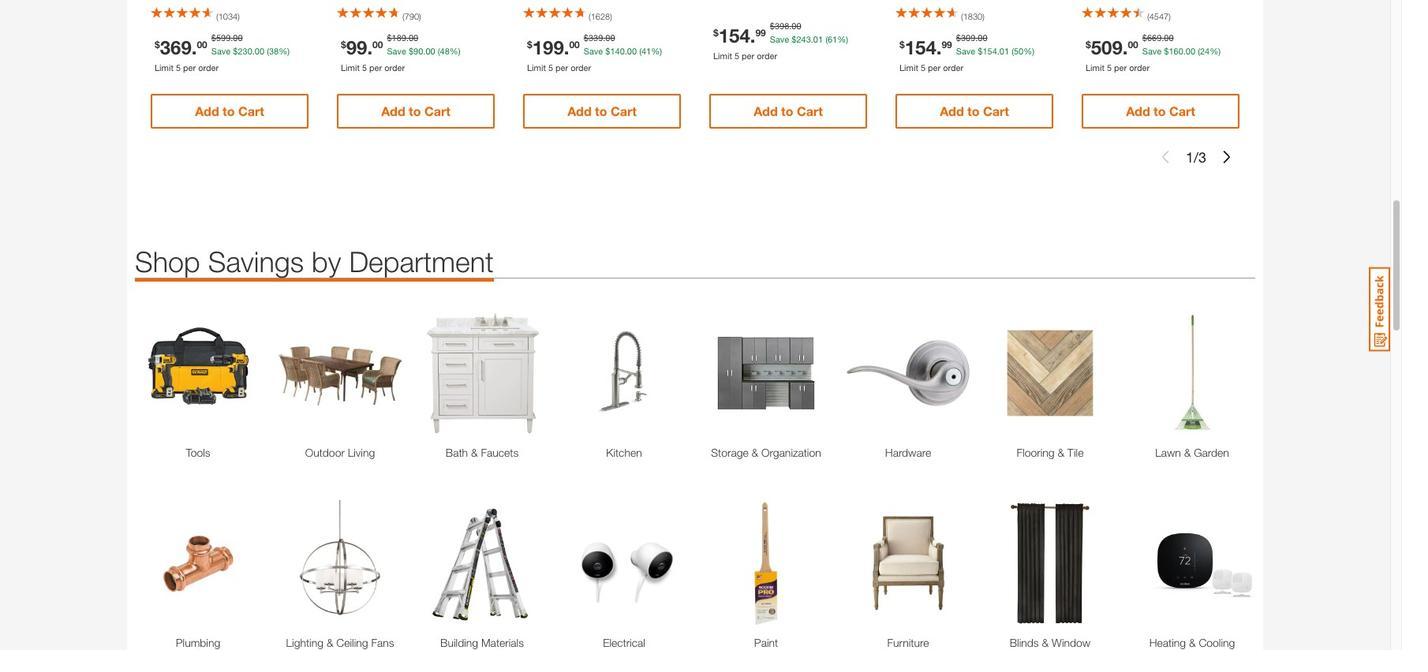 Task type: describe. For each thing, give the bounding box(es) containing it.
save for $ 154 . 99 $ 398 . 00 save $ 243 . 01 ( 61 %) limit 5 per order
[[770, 34, 790, 44]]

per for $ 369 . 00 $ 599 . 00 save $ 230 . 00 ( 38 %) limit 5 per order
[[183, 62, 196, 73]]

4547
[[1150, 11, 1169, 22]]

add to cart button for 199
[[523, 94, 681, 129]]

243
[[797, 34, 811, 44]]

storage savings image
[[703, 310, 830, 437]]

48
[[440, 46, 450, 56]]

bath
[[446, 446, 468, 460]]

lighting & ceiling fans link
[[277, 635, 403, 650]]

4 add to cart from the left
[[754, 104, 823, 119]]

plumbing
[[176, 636, 220, 650]]

309
[[961, 33, 976, 43]]

storage & organization link
[[703, 445, 830, 461]]

2 horizontal spatial 154
[[983, 46, 998, 56]]

%) for $ 154 . 99 $ 398 . 00 save $ 243 . 01 ( 61 %) limit 5 per order
[[838, 34, 849, 44]]

00 right 90
[[426, 46, 435, 56]]

) for 369
[[238, 11, 240, 22]]

furniture savings image
[[845, 501, 972, 627]]

00 right '669'
[[1164, 33, 1174, 43]]

( inside $ 199 . 00 $ 339 . 00 save $ 140 . 00 ( 41 %) limit 5 per order
[[639, 46, 642, 56]]

order for $ 154 . 99 $ 398 . 00 save $ 243 . 01 ( 61 %) limit 5 per order
[[757, 50, 778, 61]]

( inside $ 509 . 00 $ 669 . 00 save $ 160 . 00 ( 24 %) limit 5 per order
[[1198, 46, 1201, 56]]

%) for $ 99 . 00 $ 189 . 00 save $ 90 . 00 ( 48 %) limit 5 per order
[[450, 46, 461, 56]]

blinds & window
[[1010, 636, 1091, 650]]

50
[[1014, 46, 1024, 56]]

5 for $ 154 . 99 $ 398 . 00 save $ 243 . 01 ( 61 %) limit 5 per order
[[735, 50, 740, 61]]

by
[[312, 245, 341, 279]]

( 4547 )
[[1148, 11, 1171, 22]]

add to cart for 154
[[940, 104, 1009, 119]]

tools
[[186, 446, 210, 460]]

5 for $ 369 . 00 $ 599 . 00 save $ 230 . 00 ( 38 %) limit 5 per order
[[176, 62, 181, 73]]

154 for $ 154 . 99 $ 309 . 00 save $ 154 . 01 ( 50 %) limit 5 per order
[[905, 36, 937, 58]]

order for $ 99 . 00 $ 189 . 00 save $ 90 . 00 ( 48 %) limit 5 per order
[[385, 62, 405, 73]]

& for lighting
[[327, 636, 333, 650]]

furniture
[[888, 636, 929, 650]]

00 left 189
[[373, 39, 383, 50]]

5 for $ 154 . 99 $ 309 . 00 save $ 154 . 01 ( 50 %) limit 5 per order
[[921, 62, 926, 73]]

per for $ 509 . 00 $ 669 . 00 save $ 160 . 00 ( 24 %) limit 5 per order
[[1115, 62, 1127, 73]]

kitchen savings image
[[561, 310, 687, 437]]

to for 99
[[409, 104, 421, 119]]

%) for $ 154 . 99 $ 309 . 00 save $ 154 . 01 ( 50 %) limit 5 per order
[[1024, 46, 1035, 56]]

bath & faucets link
[[419, 445, 545, 461]]

339
[[589, 33, 603, 43]]

tools link
[[135, 445, 261, 461]]

1
[[1186, 148, 1194, 166]]

& for flooring
[[1058, 446, 1065, 460]]

lawn & garden link
[[1130, 445, 1256, 461]]

) for 509
[[1169, 11, 1171, 22]]

shop savings by department
[[135, 245, 494, 279]]

storage
[[711, 446, 749, 460]]

790
[[405, 11, 419, 22]]

00 left 38
[[255, 46, 264, 56]]

garden
[[1194, 446, 1230, 460]]

heating & cooling savings image
[[1130, 501, 1256, 627]]

38
[[269, 46, 279, 56]]

( 1830 )
[[961, 11, 985, 22]]

& for storage
[[752, 446, 759, 460]]

limit for $ 99 . 00 $ 189 . 00 save $ 90 . 00 ( 48 %) limit 5 per order
[[341, 62, 360, 73]]

paint savings image
[[703, 501, 830, 627]]

outdoor living link
[[277, 445, 403, 461]]

160
[[1169, 46, 1184, 56]]

feedback link image
[[1369, 267, 1391, 352]]

order for $ 199 . 00 $ 339 . 00 save $ 140 . 00 ( 41 %) limit 5 per order
[[571, 62, 591, 73]]

furniture link
[[845, 635, 972, 650]]

230
[[238, 46, 252, 56]]

00 up 90
[[409, 33, 419, 43]]

shop
[[135, 245, 200, 279]]

cart for 99
[[425, 104, 451, 119]]

electrical
[[603, 636, 646, 650]]

building materials
[[441, 636, 524, 650]]

order for $ 154 . 99 $ 309 . 00 save $ 154 . 01 ( 50 %) limit 5 per order
[[943, 62, 964, 73]]

heating & cooling
[[1150, 636, 1236, 650]]

41
[[642, 46, 651, 56]]

add for 509
[[1126, 104, 1151, 119]]

next slide image
[[1221, 151, 1234, 164]]

00 left 24 at the right top of the page
[[1186, 46, 1196, 56]]

electrical link
[[561, 635, 687, 650]]

4 to from the left
[[781, 104, 794, 119]]

$ 509 . 00 $ 669 . 00 save $ 160 . 00 ( 24 %) limit 5 per order
[[1086, 33, 1221, 73]]

154 for $ 154 . 99 $ 398 . 00 save $ 243 . 01 ( 61 %) limit 5 per order
[[719, 24, 750, 46]]

( inside $ 154 . 99 $ 398 . 00 save $ 243 . 01 ( 61 %) limit 5 per order
[[826, 34, 828, 44]]

01 for $ 154 . 99 $ 398 . 00 save $ 243 . 01 ( 61 %) limit 5 per order
[[814, 34, 823, 44]]

$ 369 . 00 $ 599 . 00 save $ 230 . 00 ( 38 %) limit 5 per order
[[155, 33, 290, 73]]

storage & organization
[[711, 446, 821, 460]]

building material savings image
[[419, 501, 545, 627]]

1034
[[218, 11, 238, 22]]

per for $ 154 . 99 $ 309 . 00 save $ 154 . 01 ( 50 %) limit 5 per order
[[928, 62, 941, 73]]

cooling
[[1199, 636, 1236, 650]]

materials
[[481, 636, 524, 650]]

building materials link
[[419, 635, 545, 650]]

hardware savings image
[[845, 310, 972, 437]]

599
[[216, 33, 231, 43]]

paint
[[754, 636, 778, 650]]

( 1628 )
[[589, 11, 612, 22]]

%) for $ 509 . 00 $ 669 . 00 save $ 160 . 00 ( 24 %) limit 5 per order
[[1210, 46, 1221, 56]]

$ 154 . 99 $ 398 . 00 save $ 243 . 01 ( 61 %) limit 5 per order
[[714, 21, 849, 61]]

flooring & tile link
[[987, 445, 1114, 461]]

90
[[414, 46, 423, 56]]

1830
[[963, 11, 983, 22]]

hardware link
[[845, 445, 972, 461]]

398
[[775, 21, 790, 31]]

cart for 369
[[238, 104, 264, 119]]

bath & faucet savings image
[[419, 310, 545, 437]]

outdoor living savinghs image
[[277, 310, 403, 437]]

add to cart button for 99
[[337, 94, 495, 129]]

669
[[1148, 33, 1162, 43]]

to for 369
[[223, 104, 235, 119]]

( inside $ 154 . 99 $ 309 . 00 save $ 154 . 01 ( 50 %) limit 5 per order
[[1012, 46, 1014, 56]]

01 for $ 154 . 99 $ 309 . 00 save $ 154 . 01 ( 50 %) limit 5 per order
[[1000, 46, 1010, 56]]

& for blinds
[[1042, 636, 1049, 650]]

add for 369
[[195, 104, 219, 119]]

199
[[533, 36, 564, 58]]

add to cart for 369
[[195, 104, 264, 119]]

kitchen link
[[561, 445, 687, 461]]

bath & faucets
[[446, 446, 519, 460]]

to for 154
[[968, 104, 980, 119]]

flooring & tile savings image
[[987, 310, 1114, 437]]

%) for $ 199 . 00 $ 339 . 00 save $ 140 . 00 ( 41 %) limit 5 per order
[[651, 46, 662, 56]]

) for 99
[[419, 11, 421, 22]]

00 left 599
[[197, 39, 207, 50]]

& for bath
[[471, 446, 478, 460]]

add to cart button for 369
[[151, 94, 309, 129]]

& for heating
[[1189, 636, 1196, 650]]

) for 199
[[610, 11, 612, 22]]

5 for $ 99 . 00 $ 189 . 00 save $ 90 . 00 ( 48 %) limit 5 per order
[[362, 62, 367, 73]]

this is the first slide image
[[1159, 151, 1172, 164]]

tile
[[1068, 446, 1084, 460]]

ceiling
[[337, 636, 368, 650]]

369
[[160, 36, 192, 58]]



Task type: locate. For each thing, give the bounding box(es) containing it.
1 cart from the left
[[238, 104, 264, 119]]

save down 309 on the top
[[956, 46, 976, 56]]

add to cart down $ 369 . 00 $ 599 . 00 save $ 230 . 00 ( 38 %) limit 5 per order
[[195, 104, 264, 119]]

save down 339
[[584, 46, 603, 56]]

0 vertical spatial 01
[[814, 34, 823, 44]]

savings
[[208, 245, 304, 279]]

add to cart button down $ 154 . 99 $ 398 . 00 save $ 243 . 01 ( 61 %) limit 5 per order
[[710, 94, 867, 129]]

per inside $ 199 . 00 $ 339 . 00 save $ 140 . 00 ( 41 %) limit 5 per order
[[556, 62, 568, 73]]

to down $ 99 . 00 $ 189 . 00 save $ 90 . 00 ( 48 %) limit 5 per order
[[409, 104, 421, 119]]

2 add to cart button from the left
[[337, 94, 495, 129]]

per inside $ 154 . 99 $ 309 . 00 save $ 154 . 01 ( 50 %) limit 5 per order
[[928, 62, 941, 73]]

cart up 1
[[1170, 104, 1196, 119]]

order for $ 369 . 00 $ 599 . 00 save $ 230 . 00 ( 38 %) limit 5 per order
[[198, 62, 219, 73]]

heating & cooling link
[[1130, 635, 1256, 650]]

lawn
[[1156, 446, 1181, 460]]

cart for 509
[[1170, 104, 1196, 119]]

%) inside $ 154 . 99 $ 309 . 00 save $ 154 . 01 ( 50 %) limit 5 per order
[[1024, 46, 1035, 56]]

5 to from the left
[[968, 104, 980, 119]]

2 cart from the left
[[425, 104, 451, 119]]

add down $ 369 . 00 $ 599 . 00 save $ 230 . 00 ( 38 %) limit 5 per order
[[195, 104, 219, 119]]

& right bath
[[471, 446, 478, 460]]

3 add to cart from the left
[[568, 104, 637, 119]]

plumbing link
[[135, 635, 261, 650]]

outdoor
[[305, 446, 345, 460]]

add to cart up this is the first slide image
[[1126, 104, 1196, 119]]

order down 398
[[757, 50, 778, 61]]

1 ) from the left
[[238, 11, 240, 22]]

order down 599
[[198, 62, 219, 73]]

1628
[[591, 11, 610, 22]]

limit for $ 199 . 00 $ 339 . 00 save $ 140 . 00 ( 41 %) limit 5 per order
[[527, 62, 546, 73]]

( inside $ 369 . 00 $ 599 . 00 save $ 230 . 00 ( 38 %) limit 5 per order
[[267, 46, 269, 56]]

00 right 398
[[792, 21, 802, 31]]

add to cart down $ 199 . 00 $ 339 . 00 save $ 140 . 00 ( 41 %) limit 5 per order
[[568, 104, 637, 119]]

add down $ 99 . 00 $ 189 . 00 save $ 90 . 00 ( 48 %) limit 5 per order
[[381, 104, 405, 119]]

1 horizontal spatial 01
[[1000, 46, 1010, 56]]

order inside $ 369 . 00 $ 599 . 00 save $ 230 . 00 ( 38 %) limit 5 per order
[[198, 62, 219, 73]]

1 add to cart from the left
[[195, 104, 264, 119]]

5 inside $ 369 . 00 $ 599 . 00 save $ 230 . 00 ( 38 %) limit 5 per order
[[176, 62, 181, 73]]

2 add to cart from the left
[[381, 104, 451, 119]]

1 to from the left
[[223, 104, 235, 119]]

3 add to cart button from the left
[[523, 94, 681, 129]]

5 inside $ 99 . 00 $ 189 . 00 save $ 90 . 00 ( 48 %) limit 5 per order
[[362, 62, 367, 73]]

$ 154 . 99 $ 309 . 00 save $ 154 . 01 ( 50 %) limit 5 per order
[[900, 33, 1035, 73]]

99
[[756, 27, 766, 39], [346, 36, 367, 58], [942, 39, 953, 50]]

00 right 339
[[606, 33, 615, 43]]

1 / 3
[[1186, 148, 1207, 166]]

1 vertical spatial 01
[[1000, 46, 1010, 56]]

to
[[223, 104, 235, 119], [409, 104, 421, 119], [595, 104, 607, 119], [781, 104, 794, 119], [968, 104, 980, 119], [1154, 104, 1166, 119]]

add to cart button
[[151, 94, 309, 129], [337, 94, 495, 129], [523, 94, 681, 129], [710, 94, 867, 129], [896, 94, 1054, 129], [1082, 94, 1240, 129]]

living
[[348, 446, 375, 460]]

99 inside $ 99 . 00 $ 189 . 00 save $ 90 . 00 ( 48 %) limit 5 per order
[[346, 36, 367, 58]]

) for 154
[[983, 11, 985, 22]]

00 left 339
[[569, 39, 580, 50]]

3
[[1199, 148, 1207, 166]]

add to cart button down $ 199 . 00 $ 339 . 00 save $ 140 . 00 ( 41 %) limit 5 per order
[[523, 94, 681, 129]]

%) inside $ 154 . 99 $ 398 . 00 save $ 243 . 01 ( 61 %) limit 5 per order
[[838, 34, 849, 44]]

5
[[735, 50, 740, 61], [176, 62, 181, 73], [362, 62, 367, 73], [549, 62, 553, 73], [921, 62, 926, 73], [1107, 62, 1112, 73]]

save down 398
[[770, 34, 790, 44]]

& inside storage & organization 'link'
[[752, 446, 759, 460]]

add down $ 154 . 99 $ 398 . 00 save $ 243 . 01 ( 61 %) limit 5 per order
[[754, 104, 778, 119]]

add to cart button up this is the first slide image
[[1082, 94, 1240, 129]]

99 left 309 on the top
[[942, 39, 953, 50]]

flooring & tile
[[1017, 446, 1084, 460]]

lighting
[[286, 636, 324, 650]]

( inside $ 99 . 00 $ 189 . 00 save $ 90 . 00 ( 48 %) limit 5 per order
[[438, 46, 440, 56]]

01
[[814, 34, 823, 44], [1000, 46, 1010, 56]]

6 cart from the left
[[1170, 104, 1196, 119]]

organization
[[762, 446, 821, 460]]

order down '669'
[[1130, 62, 1150, 73]]

electrical savings image
[[561, 501, 687, 627]]

add to cart down $ 154 . 99 $ 398 . 00 save $ 243 . 01 ( 61 %) limit 5 per order
[[754, 104, 823, 119]]

cart for 199
[[611, 104, 637, 119]]

189
[[392, 33, 406, 43]]

add for 154
[[940, 104, 964, 119]]

5 add to cart button from the left
[[896, 94, 1054, 129]]

( 1034 )
[[216, 11, 240, 22]]

& inside bath & faucets link
[[471, 446, 478, 460]]

save inside $ 99 . 00 $ 189 . 00 save $ 90 . 00 ( 48 %) limit 5 per order
[[387, 46, 406, 56]]

01 left 61
[[814, 34, 823, 44]]

%)
[[838, 34, 849, 44], [279, 46, 290, 56], [450, 46, 461, 56], [651, 46, 662, 56], [1024, 46, 1035, 56], [1210, 46, 1221, 56]]

to down $ 154 . 99 $ 309 . 00 save $ 154 . 01 ( 50 %) limit 5 per order
[[968, 104, 980, 119]]

add to cart for 99
[[381, 104, 451, 119]]

per inside $ 509 . 00 $ 669 . 00 save $ 160 . 00 ( 24 %) limit 5 per order
[[1115, 62, 1127, 73]]

save for $ 199 . 00 $ 339 . 00 save $ 140 . 00 ( 41 %) limit 5 per order
[[584, 46, 603, 56]]

to down $ 154 . 99 $ 398 . 00 save $ 243 . 01 ( 61 %) limit 5 per order
[[781, 104, 794, 119]]

paint link
[[703, 635, 830, 650]]

0 horizontal spatial 01
[[814, 34, 823, 44]]

cart down $ 154 . 99 $ 309 . 00 save $ 154 . 01 ( 50 %) limit 5 per order
[[983, 104, 1009, 119]]

01 inside $ 154 . 99 $ 398 . 00 save $ 243 . 01 ( 61 %) limit 5 per order
[[814, 34, 823, 44]]

$ 199 . 00 $ 339 . 00 save $ 140 . 00 ( 41 %) limit 5 per order
[[527, 33, 662, 73]]

1 horizontal spatial 154
[[905, 36, 937, 58]]

order for $ 509 . 00 $ 669 . 00 save $ 160 . 00 ( 24 %) limit 5 per order
[[1130, 62, 1150, 73]]

faucets
[[481, 446, 519, 460]]

save for $ 99 . 00 $ 189 . 00 save $ 90 . 00 ( 48 %) limit 5 per order
[[387, 46, 406, 56]]

limit for $ 509 . 00 $ 669 . 00 save $ 160 . 00 ( 24 %) limit 5 per order
[[1086, 62, 1105, 73]]

to up this is the first slide image
[[1154, 104, 1166, 119]]

5 for $ 199 . 00 $ 339 . 00 save $ 140 . 00 ( 41 %) limit 5 per order
[[549, 62, 553, 73]]

00 left '669'
[[1128, 39, 1139, 50]]

order inside $ 154 . 99 $ 398 . 00 save $ 243 . 01 ( 61 %) limit 5 per order
[[757, 50, 778, 61]]

save inside $ 199 . 00 $ 339 . 00 save $ 140 . 00 ( 41 %) limit 5 per order
[[584, 46, 603, 56]]

99 inside $ 154 . 99 $ 398 . 00 save $ 243 . 01 ( 61 %) limit 5 per order
[[756, 27, 766, 39]]

cart down 243
[[797, 104, 823, 119]]

%) inside $ 99 . 00 $ 189 . 00 save $ 90 . 00 ( 48 %) limit 5 per order
[[450, 46, 461, 56]]

blinds & window treatment savings image
[[987, 501, 1114, 627]]

building
[[441, 636, 478, 650]]

24
[[1201, 46, 1210, 56]]

6 add to cart from the left
[[1126, 104, 1196, 119]]

cart down 48
[[425, 104, 451, 119]]

00 right 309 on the top
[[978, 33, 988, 43]]

per inside $ 369 . 00 $ 599 . 00 save $ 230 . 00 ( 38 %) limit 5 per order
[[183, 62, 196, 73]]

0 horizontal spatial 154
[[719, 24, 750, 46]]

to down $ 369 . 00 $ 599 . 00 save $ 230 . 00 ( 38 %) limit 5 per order
[[223, 104, 235, 119]]

add to cart
[[195, 104, 264, 119], [381, 104, 451, 119], [568, 104, 637, 119], [754, 104, 823, 119], [940, 104, 1009, 119], [1126, 104, 1196, 119]]

add down $ 199 . 00 $ 339 . 00 save $ 140 . 00 ( 41 %) limit 5 per order
[[568, 104, 592, 119]]

limit inside $ 369 . 00 $ 599 . 00 save $ 230 . 00 ( 38 %) limit 5 per order
[[155, 62, 174, 73]]

per inside $ 99 . 00 $ 189 . 00 save $ 90 . 00 ( 48 %) limit 5 per order
[[369, 62, 382, 73]]

%) for $ 369 . 00 $ 599 . 00 save $ 230 . 00 ( 38 %) limit 5 per order
[[279, 46, 290, 56]]

& for lawn
[[1185, 446, 1191, 460]]

add to cart down 90
[[381, 104, 451, 119]]

add to cart button down 90
[[337, 94, 495, 129]]

& inside heating & cooling link
[[1189, 636, 1196, 650]]

limit inside $ 99 . 00 $ 189 . 00 save $ 90 . 00 ( 48 %) limit 5 per order
[[341, 62, 360, 73]]

department
[[349, 245, 494, 279]]

cart
[[238, 104, 264, 119], [425, 104, 451, 119], [611, 104, 637, 119], [797, 104, 823, 119], [983, 104, 1009, 119], [1170, 104, 1196, 119]]

save for $ 154 . 99 $ 309 . 00 save $ 154 . 01 ( 50 %) limit 5 per order
[[956, 46, 976, 56]]

2 horizontal spatial 99
[[942, 39, 953, 50]]

4 cart from the left
[[797, 104, 823, 119]]

add to cart down $ 154 . 99 $ 309 . 00 save $ 154 . 01 ( 50 %) limit 5 per order
[[940, 104, 1009, 119]]

) up $ 154 . 99 $ 309 . 00 save $ 154 . 01 ( 50 %) limit 5 per order
[[983, 11, 985, 22]]

3 cart from the left
[[611, 104, 637, 119]]

.
[[790, 21, 792, 31], [750, 24, 756, 46], [231, 33, 233, 43], [406, 33, 409, 43], [603, 33, 606, 43], [976, 33, 978, 43], [1162, 33, 1164, 43], [811, 34, 814, 44], [192, 36, 197, 58], [367, 36, 373, 58], [564, 36, 569, 58], [937, 36, 942, 58], [1123, 36, 1128, 58], [252, 46, 255, 56], [423, 46, 426, 56], [625, 46, 627, 56], [998, 46, 1000, 56], [1184, 46, 1186, 56]]

4 add from the left
[[754, 104, 778, 119]]

tool savings image
[[135, 310, 261, 437]]

) up 160
[[1169, 11, 1171, 22]]

lighting image
[[277, 501, 403, 627]]

limit
[[714, 50, 732, 61], [155, 62, 174, 73], [341, 62, 360, 73], [527, 62, 546, 73], [900, 62, 919, 73], [1086, 62, 1105, 73]]

5 inside $ 509 . 00 $ 669 . 00 save $ 160 . 00 ( 24 %) limit 5 per order
[[1107, 62, 1112, 73]]

to down $ 199 . 00 $ 339 . 00 save $ 140 . 00 ( 41 %) limit 5 per order
[[595, 104, 607, 119]]

5 add from the left
[[940, 104, 964, 119]]

flooring
[[1017, 446, 1055, 460]]

save inside $ 154 . 99 $ 309 . 00 save $ 154 . 01 ( 50 %) limit 5 per order
[[956, 46, 976, 56]]

1 horizontal spatial 99
[[756, 27, 766, 39]]

5 for $ 509 . 00 $ 669 . 00 save $ 160 . 00 ( 24 %) limit 5 per order
[[1107, 62, 1112, 73]]

2 to from the left
[[409, 104, 421, 119]]

& inside flooring & tile link
[[1058, 446, 1065, 460]]

limit for $ 154 . 99 $ 398 . 00 save $ 243 . 01 ( 61 %) limit 5 per order
[[714, 50, 732, 61]]

& left ceiling
[[327, 636, 333, 650]]

cart down 140
[[611, 104, 637, 119]]

save down 189
[[387, 46, 406, 56]]

order inside $ 509 . 00 $ 669 . 00 save $ 160 . 00 ( 24 %) limit 5 per order
[[1130, 62, 1150, 73]]

01 left 50
[[1000, 46, 1010, 56]]

cart down 230
[[238, 104, 264, 119]]

99 for $ 154 . 99 $ 398 . 00 save $ 243 . 01 ( 61 %) limit 5 per order
[[756, 27, 766, 39]]

& left cooling
[[1189, 636, 1196, 650]]

( 790 )
[[403, 11, 421, 22]]

00 right 599
[[233, 33, 243, 43]]

& inside lawn & garden link
[[1185, 446, 1191, 460]]

) up 230
[[238, 11, 240, 22]]

plumbing image
[[135, 501, 261, 627]]

5 ) from the left
[[1169, 11, 1171, 22]]

0 horizontal spatial 99
[[346, 36, 367, 58]]

add to cart button down $ 154 . 99 $ 309 . 00 save $ 154 . 01 ( 50 %) limit 5 per order
[[896, 94, 1054, 129]]

add to cart button down $ 369 . 00 $ 599 . 00 save $ 230 . 00 ( 38 %) limit 5 per order
[[151, 94, 309, 129]]

6 add to cart button from the left
[[1082, 94, 1240, 129]]

& right the lawn
[[1185, 446, 1191, 460]]

3 ) from the left
[[610, 11, 612, 22]]

order
[[757, 50, 778, 61], [198, 62, 219, 73], [385, 62, 405, 73], [571, 62, 591, 73], [943, 62, 964, 73], [1130, 62, 1150, 73]]

& right blinds
[[1042, 636, 1049, 650]]

00 inside $ 154 . 99 $ 309 . 00 save $ 154 . 01 ( 50 %) limit 5 per order
[[978, 33, 988, 43]]

outdoor living
[[305, 446, 375, 460]]

save inside $ 369 . 00 $ 599 . 00 save $ 230 . 00 ( 38 %) limit 5 per order
[[211, 46, 231, 56]]

5 inside $ 154 . 99 $ 398 . 00 save $ 243 . 01 ( 61 %) limit 5 per order
[[735, 50, 740, 61]]

add to cart for 509
[[1126, 104, 1196, 119]]

to for 509
[[1154, 104, 1166, 119]]

99 for $ 154 . 99 $ 309 . 00 save $ 154 . 01 ( 50 %) limit 5 per order
[[942, 39, 953, 50]]

limit inside $ 509 . 00 $ 669 . 00 save $ 160 . 00 ( 24 %) limit 5 per order
[[1086, 62, 1105, 73]]

(
[[216, 11, 218, 22], [403, 11, 405, 22], [589, 11, 591, 22], [961, 11, 963, 22], [1148, 11, 1150, 22], [826, 34, 828, 44], [267, 46, 269, 56], [438, 46, 440, 56], [639, 46, 642, 56], [1012, 46, 1014, 56], [1198, 46, 1201, 56]]

limit inside $ 199 . 00 $ 339 . 00 save $ 140 . 00 ( 41 %) limit 5 per order
[[527, 62, 546, 73]]

blinds & window link
[[987, 635, 1114, 650]]

00 inside $ 154 . 99 $ 398 . 00 save $ 243 . 01 ( 61 %) limit 5 per order
[[792, 21, 802, 31]]

order inside $ 154 . 99 $ 309 . 00 save $ 154 . 01 ( 50 %) limit 5 per order
[[943, 62, 964, 73]]

&
[[471, 446, 478, 460], [752, 446, 759, 460], [1058, 446, 1065, 460], [1185, 446, 1191, 460], [327, 636, 333, 650], [1042, 636, 1049, 650], [1189, 636, 1196, 650]]

lawn & garden
[[1156, 446, 1230, 460]]

00
[[792, 21, 802, 31], [233, 33, 243, 43], [409, 33, 419, 43], [606, 33, 615, 43], [978, 33, 988, 43], [1164, 33, 1174, 43], [197, 39, 207, 50], [373, 39, 383, 50], [569, 39, 580, 50], [1128, 39, 1139, 50], [255, 46, 264, 56], [426, 46, 435, 56], [627, 46, 637, 56], [1186, 46, 1196, 56]]

6 add from the left
[[1126, 104, 1151, 119]]

& right the storage
[[752, 446, 759, 460]]

add for 199
[[568, 104, 592, 119]]

order down 339
[[571, 62, 591, 73]]

$ 99 . 00 $ 189 . 00 save $ 90 . 00 ( 48 %) limit 5 per order
[[341, 33, 461, 73]]

save for $ 369 . 00 $ 599 . 00 save $ 230 . 00 ( 38 %) limit 5 per order
[[211, 46, 231, 56]]

add to cart button for 509
[[1082, 94, 1240, 129]]

kitchen
[[606, 446, 642, 460]]

save for $ 509 . 00 $ 669 . 00 save $ 160 . 00 ( 24 %) limit 5 per order
[[1143, 46, 1162, 56]]

save
[[770, 34, 790, 44], [211, 46, 231, 56], [387, 46, 406, 56], [584, 46, 603, 56], [956, 46, 976, 56], [1143, 46, 1162, 56]]

154 left 398
[[719, 24, 750, 46]]

5 add to cart from the left
[[940, 104, 1009, 119]]

cart for 154
[[983, 104, 1009, 119]]

limit inside $ 154 . 99 $ 309 . 00 save $ 154 . 01 ( 50 %) limit 5 per order
[[900, 62, 919, 73]]

hardware
[[885, 446, 932, 460]]

add down $ 509 . 00 $ 669 . 00 save $ 160 . 00 ( 24 %) limit 5 per order
[[1126, 104, 1151, 119]]

5 inside $ 199 . 00 $ 339 . 00 save $ 140 . 00 ( 41 %) limit 5 per order
[[549, 62, 553, 73]]

& inside blinds & window
[[1042, 636, 1049, 650]]

61
[[828, 34, 838, 44]]

) up 90
[[419, 11, 421, 22]]

99 inside $ 154 . 99 $ 309 . 00 save $ 154 . 01 ( 50 %) limit 5 per order
[[942, 39, 953, 50]]

add to cart button for 154
[[896, 94, 1054, 129]]

window
[[1052, 636, 1091, 650]]

limit for $ 154 . 99 $ 309 . 00 save $ 154 . 01 ( 50 %) limit 5 per order
[[900, 62, 919, 73]]

6 to from the left
[[1154, 104, 1166, 119]]

1 add from the left
[[195, 104, 219, 119]]

limit inside $ 154 . 99 $ 398 . 00 save $ 243 . 01 ( 61 %) limit 5 per order
[[714, 50, 732, 61]]

add down $ 154 . 99 $ 309 . 00 save $ 154 . 01 ( 50 %) limit 5 per order
[[940, 104, 964, 119]]

& inside lighting & ceiling fans link
[[327, 636, 333, 650]]

to for 199
[[595, 104, 607, 119]]

) up 140
[[610, 11, 612, 22]]

1 add to cart button from the left
[[151, 94, 309, 129]]

add to cart for 199
[[568, 104, 637, 119]]

5 inside $ 154 . 99 $ 309 . 00 save $ 154 . 01 ( 50 %) limit 5 per order
[[921, 62, 926, 73]]

3 add from the left
[[568, 104, 592, 119]]

add for 99
[[381, 104, 405, 119]]

4 add to cart button from the left
[[710, 94, 867, 129]]

per for $ 154 . 99 $ 398 . 00 save $ 243 . 01 ( 61 %) limit 5 per order
[[742, 50, 755, 61]]

140
[[610, 46, 625, 56]]

limit for $ 369 . 00 $ 599 . 00 save $ 230 . 00 ( 38 %) limit 5 per order
[[155, 62, 174, 73]]

4 ) from the left
[[983, 11, 985, 22]]

99 left 398
[[756, 27, 766, 39]]

154 left 50
[[983, 46, 998, 56]]

save inside $ 509 . 00 $ 669 . 00 save $ 160 . 00 ( 24 %) limit 5 per order
[[1143, 46, 1162, 56]]

)
[[238, 11, 240, 22], [419, 11, 421, 22], [610, 11, 612, 22], [983, 11, 985, 22], [1169, 11, 1171, 22]]

order inside $ 99 . 00 $ 189 . 00 save $ 90 . 00 ( 48 %) limit 5 per order
[[385, 62, 405, 73]]

per
[[742, 50, 755, 61], [183, 62, 196, 73], [369, 62, 382, 73], [556, 62, 568, 73], [928, 62, 941, 73], [1115, 62, 1127, 73]]

order inside $ 199 . 00 $ 339 . 00 save $ 140 . 00 ( 41 %) limit 5 per order
[[571, 62, 591, 73]]

/
[[1194, 148, 1199, 166]]

lawn & garden savings image
[[1130, 310, 1256, 437]]

509
[[1091, 36, 1123, 58]]

00 left 41
[[627, 46, 637, 56]]

blinds
[[1010, 636, 1039, 650]]

per for $ 199 . 00 $ 339 . 00 save $ 140 . 00 ( 41 %) limit 5 per order
[[556, 62, 568, 73]]

save down 599
[[211, 46, 231, 56]]

2 add from the left
[[381, 104, 405, 119]]

& left tile
[[1058, 446, 1065, 460]]

order down 309 on the top
[[943, 62, 964, 73]]

%) inside $ 509 . 00 $ 669 . 00 save $ 160 . 00 ( 24 %) limit 5 per order
[[1210, 46, 1221, 56]]

%) inside $ 199 . 00 $ 339 . 00 save $ 140 . 00 ( 41 %) limit 5 per order
[[651, 46, 662, 56]]

154 left 309 on the top
[[905, 36, 937, 58]]

01 inside $ 154 . 99 $ 309 . 00 save $ 154 . 01 ( 50 %) limit 5 per order
[[1000, 46, 1010, 56]]

154
[[719, 24, 750, 46], [905, 36, 937, 58], [983, 46, 998, 56]]

heating
[[1150, 636, 1186, 650]]

5 cart from the left
[[983, 104, 1009, 119]]

154 inside $ 154 . 99 $ 398 . 00 save $ 243 . 01 ( 61 %) limit 5 per order
[[719, 24, 750, 46]]

order down 189
[[385, 62, 405, 73]]

$
[[770, 21, 775, 31], [714, 27, 719, 39], [211, 33, 216, 43], [387, 33, 392, 43], [584, 33, 589, 43], [956, 33, 961, 43], [1143, 33, 1148, 43], [792, 34, 797, 44], [155, 39, 160, 50], [341, 39, 346, 50], [527, 39, 533, 50], [900, 39, 905, 50], [1086, 39, 1091, 50], [233, 46, 238, 56], [409, 46, 414, 56], [606, 46, 610, 56], [978, 46, 983, 56], [1164, 46, 1169, 56]]

%) inside $ 369 . 00 $ 599 . 00 save $ 230 . 00 ( 38 %) limit 5 per order
[[279, 46, 290, 56]]

per for $ 99 . 00 $ 189 . 00 save $ 90 . 00 ( 48 %) limit 5 per order
[[369, 62, 382, 73]]

99 left 189
[[346, 36, 367, 58]]

2 ) from the left
[[419, 11, 421, 22]]

fans
[[371, 636, 394, 650]]

save inside $ 154 . 99 $ 398 . 00 save $ 243 . 01 ( 61 %) limit 5 per order
[[770, 34, 790, 44]]

save down '669'
[[1143, 46, 1162, 56]]

lighting & ceiling fans
[[286, 636, 394, 650]]

per inside $ 154 . 99 $ 398 . 00 save $ 243 . 01 ( 61 %) limit 5 per order
[[742, 50, 755, 61]]

3 to from the left
[[595, 104, 607, 119]]



Task type: vqa. For each thing, say whether or not it's contained in the screenshot.


